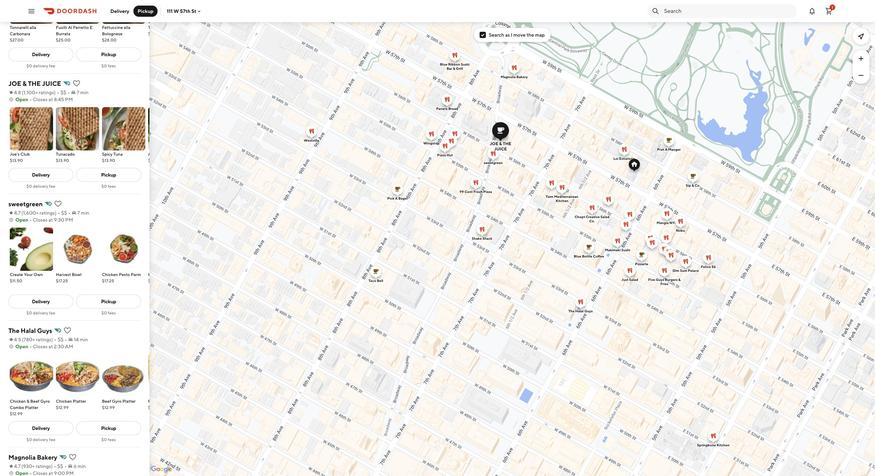 Task type: describe. For each thing, give the bounding box(es) containing it.
$0 for 1st pickup link
[[102, 63, 107, 69]]

create
[[10, 272, 23, 278]]

beef gyro platter $12.99
[[102, 399, 136, 411]]

avocado $13.90
[[148, 152, 165, 163]]

chicken pesto parm image
[[102, 228, 145, 271]]

open • closes at 8:45 pm
[[15, 97, 73, 102]]

fettuccine
[[102, 25, 123, 30]]

• down 1,600+
[[30, 217, 32, 223]]

tricolore $20.00
[[148, 25, 165, 36]]

min for the halal guys
[[80, 337, 88, 343]]

harvest
[[56, 272, 71, 278]]

( for sweetgreen
[[21, 210, 23, 216]]

( for the halal guys
[[22, 337, 24, 343]]

780+
[[24, 337, 35, 343]]

click to add this store to your saved list image for magnolia bakery
[[68, 454, 77, 462]]

own
[[34, 272, 43, 278]]

$$ for sweetgreen
[[61, 210, 67, 216]]

fusilli al ferretto e burrata $25.00
[[56, 25, 93, 43]]

$0 delivery fee for joe & the juice
[[26, 184, 55, 189]]

al
[[68, 25, 72, 30]]

harvest bowl $17.25
[[56, 272, 82, 284]]

• $$ for magnolia bakery
[[54, 464, 63, 470]]

$0 delivery fee for the halal guys
[[26, 438, 55, 443]]

pm for sweetgreen
[[65, 217, 73, 223]]

platter inside chicken & beef gyro combo platter $12.99
[[25, 406, 38, 411]]

pickup button
[[134, 5, 158, 17]]

parm
[[131, 272, 141, 278]]

caesar
[[158, 272, 171, 278]]

chicken for chicken platter $12.99
[[56, 399, 72, 405]]

Store search: begin typing to search for stores available on DoorDash text field
[[665, 7, 793, 15]]

delivery for sweetgreen
[[33, 311, 48, 316]]

1 pickup link from the top
[[76, 48, 141, 62]]

average rating of 4.7 out of 5 element for magnolia bakery
[[8, 464, 21, 471]]

$0 for sweetgreen's pickup link
[[102, 311, 107, 316]]

closes for sweetgreen
[[33, 217, 48, 223]]

1 fee from the top
[[49, 63, 55, 69]]

$27.00
[[10, 37, 24, 43]]

zoom out image
[[858, 71, 866, 80]]

$13.90 inside spicy tuna $13.90
[[102, 158, 115, 163]]

$0 for delivery link related to sweetgreen
[[26, 311, 32, 316]]

chicken platter image
[[56, 355, 99, 398]]

e
[[90, 25, 93, 30]]

kale
[[148, 272, 157, 278]]

delivery for the halal guys
[[33, 438, 48, 443]]

fees for the halal guys
[[108, 438, 116, 443]]

open • closes at 9:30 pm
[[15, 217, 73, 223]]

9:30
[[54, 217, 64, 223]]

pickup for joe & the juice
[[101, 172, 116, 178]]

fusilli
[[56, 25, 67, 30]]

platter inside the chicken platter $12.99
[[73, 399, 86, 405]]

click to add this store to your saved list image for the halal guys
[[63, 327, 72, 335]]

) for sweetgreen
[[55, 210, 56, 216]]

gyro inside chicken & beef gyro combo platter $12.99
[[40, 399, 50, 405]]

6 min
[[74, 464, 86, 470]]

2:30
[[54, 344, 64, 350]]

4.8
[[14, 90, 21, 95]]

$13.90 inside joe's club $13.90
[[10, 158, 23, 163]]

pickup link for joe & the juice
[[76, 168, 141, 182]]

• left 6
[[65, 464, 67, 470]]

• up the "2:30"
[[54, 337, 56, 343]]

$0 delivery fee for sweetgreen
[[26, 311, 55, 316]]

14
[[74, 337, 79, 343]]

1 delivery from the top
[[33, 63, 48, 69]]

$0 for 1st delivery link from the top of the page
[[26, 63, 32, 69]]

fees for sweetgreen
[[108, 311, 116, 316]]

$0 for joe & the juice's delivery link
[[26, 184, 32, 189]]

4.7 for sweetgreen
[[14, 210, 21, 216]]

powered by google image
[[151, 467, 172, 474]]

spicy
[[102, 152, 113, 157]]

pickup down $28.00
[[101, 52, 116, 57]]

spicy tuna image
[[102, 107, 145, 151]]

7 min for joe & the juice
[[77, 90, 89, 95]]

burrata
[[56, 31, 70, 36]]

fee for sweetgreen
[[49, 311, 55, 316]]

1 $0 delivery fee from the top
[[26, 63, 55, 69]]

111 w 57th st
[[167, 8, 197, 14]]

search as i move the map
[[489, 32, 545, 38]]

4.5
[[14, 337, 21, 343]]

1 button
[[823, 4, 837, 18]]

tricolore
[[148, 25, 165, 30]]

french fries $4.79
[[148, 399, 172, 411]]

your
[[24, 272, 33, 278]]

at for sweetgreen
[[49, 217, 53, 223]]

pickup for sweetgreen
[[101, 299, 116, 305]]

( 1,600+ ratings )
[[21, 210, 56, 216]]

at for the halal guys
[[49, 344, 53, 350]]

joe's club $13.90
[[10, 152, 30, 163]]

delivery button
[[106, 5, 134, 17]]

111 w 57th st button
[[167, 8, 202, 14]]

( 1,100+ ratings )
[[22, 90, 56, 95]]

$12.99 inside chicken & beef gyro combo platter $12.99
[[10, 412, 23, 417]]

14 min
[[74, 337, 88, 343]]

click to add this store to your saved list image for sweetgreen
[[54, 200, 62, 208]]

beef gyro platter image
[[102, 355, 145, 398]]

chicken for chicken & beef gyro combo platter $12.99
[[10, 399, 26, 405]]

tonnarelli
[[10, 25, 29, 30]]

( for joe & the juice
[[22, 90, 23, 95]]

bowl
[[72, 272, 82, 278]]

tuna
[[113, 152, 123, 157]]

$11.50
[[10, 279, 22, 284]]

search
[[489, 32, 505, 38]]

am
[[65, 344, 73, 350]]

$0 fees for sweetgreen
[[102, 311, 116, 316]]

tunacado image
[[56, 107, 99, 151]]

create your own $11.50
[[10, 272, 43, 284]]

$20.00
[[148, 31, 163, 36]]

spicy tuna $13.90
[[102, 152, 123, 163]]

open menu image
[[27, 7, 36, 15]]

french
[[148, 399, 162, 405]]

move
[[514, 32, 526, 38]]

average rating of 4.8 out of 5 element
[[8, 89, 21, 96]]

open for joe & the juice
[[15, 97, 28, 102]]

$12.99 inside 'beef gyro platter $12.99'
[[102, 406, 115, 411]]

kale caesar $16.25
[[148, 272, 171, 284]]

57th
[[180, 8, 191, 14]]

• down the 780+
[[30, 344, 32, 350]]

alla for fettuccine alla bolognese $28.00
[[124, 25, 131, 30]]

$4.79
[[148, 406, 159, 411]]

alla for tonnarelli alla carbonara $27.00
[[30, 25, 36, 30]]

pickup inside pickup button
[[138, 8, 154, 14]]

min for joe & the juice
[[80, 90, 89, 95]]

fees for joe & the juice
[[108, 184, 116, 189]]

platter inside 'beef gyro platter $12.99'
[[123, 399, 136, 405]]

( 930+ ratings )
[[21, 464, 53, 470]]

chicken pesto parm $17.25
[[102, 272, 141, 284]]

ferretto
[[73, 25, 89, 30]]

$28.00
[[102, 37, 117, 43]]

club
[[20, 152, 30, 157]]

( 780+ ratings )
[[22, 337, 53, 343]]

notification bell image
[[809, 7, 817, 15]]

930+
[[23, 464, 35, 470]]

avocado
[[148, 152, 165, 157]]

• up 'open • closes at 9:30 pm'
[[68, 210, 71, 216]]

111
[[167, 8, 173, 14]]



Task type: vqa. For each thing, say whether or not it's contained in the screenshot.
The ) related to JOE & THE JUICE
yes



Task type: locate. For each thing, give the bounding box(es) containing it.
• $$ up the '8:45'
[[57, 90, 66, 95]]

99
[[460, 190, 464, 194], [460, 190, 464, 194]]

1 $0 fees from the top
[[102, 63, 116, 69]]

closes for joe & the juice
[[33, 97, 48, 102]]

delivery up "( 780+ ratings )" in the bottom left of the page
[[33, 311, 48, 316]]

pickup link down chicken pesto parm $17.25
[[76, 295, 141, 309]]

1 closes from the top
[[33, 97, 48, 102]]

1 alla from the left
[[30, 25, 36, 30]]

min
[[80, 90, 89, 95], [81, 210, 89, 216], [80, 337, 88, 343], [78, 464, 86, 470]]

recenter the map image
[[858, 32, 866, 41]]

delivery link for the halal guys
[[8, 422, 73, 436]]

zoom in image
[[858, 55, 866, 63]]

$$ up 9:30
[[61, 210, 67, 216]]

ratings up open • closes at 2:30 am
[[36, 337, 51, 343]]

ratings for magnolia bakery
[[36, 464, 51, 470]]

$25.00
[[56, 37, 71, 43]]

open down 4.5
[[15, 344, 28, 350]]

beef inside 'beef gyro platter $12.99'
[[102, 399, 111, 405]]

0 vertical spatial at
[[49, 97, 53, 102]]

•
[[57, 90, 59, 95], [68, 90, 70, 95], [30, 97, 32, 102], [58, 210, 60, 216], [68, 210, 71, 216], [30, 217, 32, 223], [54, 337, 56, 343], [65, 337, 67, 343], [30, 344, 32, 350], [54, 464, 56, 470], [65, 464, 67, 470]]

pickup link for the halal guys
[[76, 422, 141, 436]]

delivery for joe & the juice
[[32, 172, 50, 178]]

7 for joe & the juice
[[77, 90, 79, 95]]

3 $0 delivery fee from the top
[[26, 311, 55, 316]]

2 pickup link from the top
[[76, 168, 141, 182]]

gyro
[[40, 399, 50, 405], [112, 399, 122, 405]]

3 delivery link from the top
[[8, 295, 73, 309]]

56
[[712, 265, 716, 269], [712, 265, 716, 269]]

) right 930+
[[51, 464, 53, 470]]

7
[[77, 90, 79, 95], [78, 210, 80, 216]]

ratings for joe & the juice
[[39, 90, 54, 95]]

pm right 9:30
[[65, 217, 73, 223]]

1 delivery link from the top
[[8, 48, 73, 62]]

1 at from the top
[[49, 97, 53, 102]]

1 vertical spatial open
[[15, 217, 28, 223]]

• $$ for sweetgreen
[[58, 210, 67, 216]]

) for the halal guys
[[51, 337, 53, 343]]

4 $13.90 from the left
[[148, 158, 161, 163]]

Search as I move the map checkbox
[[480, 32, 487, 38]]

pickup link down $28.00
[[76, 48, 141, 62]]

3 open from the top
[[15, 344, 28, 350]]

$$ left 6
[[57, 464, 63, 470]]

closes for the halal guys
[[33, 344, 48, 350]]

4 delivery from the top
[[33, 438, 48, 443]]

bottle
[[582, 255, 593, 259], [582, 255, 593, 259]]

chicken down chicken platter image
[[56, 399, 72, 405]]

$0 for pickup link associated with the halal guys
[[102, 438, 107, 443]]

cent
[[465, 190, 473, 194], [465, 190, 473, 194]]

1,100+
[[23, 90, 38, 95]]

gyro left the chicken platter $12.99
[[40, 399, 50, 405]]

pickup for the halal guys
[[101, 426, 116, 432]]

sum
[[681, 269, 688, 273], [681, 269, 688, 273]]

pickup link for sweetgreen
[[76, 295, 141, 309]]

makimaki sushi
[[605, 248, 631, 252], [605, 248, 631, 252]]

3 $0 fees from the top
[[102, 311, 116, 316]]

average rating of 4.5 out of 5 element
[[8, 337, 21, 344]]

chicken inside chicken & beef gyro combo platter $12.99
[[10, 399, 26, 405]]

• right ( 930+ ratings )
[[54, 464, 56, 470]]

1 horizontal spatial gyro
[[112, 399, 122, 405]]

0 horizontal spatial beef
[[30, 399, 39, 405]]

2 delivery from the top
[[33, 184, 48, 189]]

average rating of 4.7 out of 5 element for sweetgreen
[[8, 210, 21, 217]]

1 horizontal spatial beef
[[102, 399, 111, 405]]

delivery link down chicken & beef gyro combo platter $12.99 at bottom
[[8, 422, 73, 436]]

2 4.7 from the top
[[14, 464, 21, 470]]

pickup down 'beef gyro platter $12.99'
[[101, 426, 116, 432]]

pickup link down spicy tuna $13.90
[[76, 168, 141, 182]]

) for magnolia bakery
[[51, 464, 53, 470]]

$0 fees for joe & the juice
[[102, 184, 116, 189]]

1 open from the top
[[15, 97, 28, 102]]

magnolia bakery
[[501, 75, 528, 79], [501, 75, 528, 79], [8, 455, 57, 462]]

$0 delivery fee up ( 930+ ratings )
[[26, 438, 55, 443]]

carbonara
[[10, 31, 30, 36]]

delivery
[[33, 63, 48, 69], [33, 184, 48, 189], [33, 311, 48, 316], [33, 438, 48, 443]]

2 average rating of 4.7 out of 5 element from the top
[[8, 464, 21, 471]]

$13.90 inside the avocado $13.90
[[148, 158, 161, 163]]

$13.90 down joe's
[[10, 158, 23, 163]]

chicken up combo
[[10, 399, 26, 405]]

0 horizontal spatial $17.25
[[56, 279, 68, 284]]

pickup up tricolore
[[138, 8, 154, 14]]

average rating of 4.7 out of 5 element left 930+
[[8, 464, 21, 471]]

fee up "( 780+ ratings )" in the bottom left of the page
[[49, 311, 55, 316]]

wingstop
[[424, 141, 440, 145], [424, 141, 440, 145]]

0 horizontal spatial chicken
[[10, 399, 26, 405]]

0 vertical spatial 7 min
[[77, 90, 89, 95]]

$$ for joe & the juice
[[61, 90, 66, 95]]

tunacado $13.90
[[56, 152, 75, 163]]

2 vertical spatial open
[[15, 344, 28, 350]]

7 for sweetgreen
[[78, 210, 80, 216]]

1 horizontal spatial alla
[[124, 25, 131, 30]]

2 fee from the top
[[49, 184, 55, 189]]

& inside chicken & beef gyro combo platter $12.99
[[27, 399, 29, 405]]

alla right tonnarelli
[[30, 25, 36, 30]]

2 $17.25 from the left
[[102, 279, 114, 284]]

4 fee from the top
[[49, 438, 55, 443]]

0 horizontal spatial alla
[[30, 25, 36, 30]]

ratings for sweetgreen
[[40, 210, 55, 216]]

alla right the fettuccine
[[124, 25, 131, 30]]

as
[[506, 32, 510, 38]]

hut
[[447, 153, 453, 157], [447, 153, 453, 157]]

&
[[453, 66, 456, 71], [453, 66, 456, 71], [23, 80, 27, 87], [500, 141, 502, 147], [500, 141, 502, 147], [692, 184, 695, 188], [692, 184, 695, 188], [679, 278, 681, 282], [679, 278, 681, 282], [27, 399, 29, 405]]

• down 1,100+
[[30, 97, 32, 102]]

gyro inside 'beef gyro platter $12.99'
[[112, 399, 122, 405]]

1 4.7 from the top
[[14, 210, 21, 216]]

closes down ( 1,600+ ratings )
[[33, 217, 48, 223]]

closes down ( 1,100+ ratings )
[[33, 97, 48, 102]]

i
[[511, 32, 513, 38]]

$0 fees for the halal guys
[[102, 438, 116, 443]]

beef down chicken & beef gyro combo platter image
[[30, 399, 39, 405]]

pizza
[[437, 153, 446, 157], [437, 153, 446, 157], [484, 190, 492, 194], [484, 190, 492, 194]]

fee for the halal guys
[[49, 438, 55, 443]]

sip & co.
[[686, 184, 701, 188], [686, 184, 701, 188]]

open for the halal guys
[[15, 344, 28, 350]]

$0 delivery fee up "( 780+ ratings )" in the bottom left of the page
[[26, 311, 55, 316]]

$13.90 inside tunacado $13.90
[[56, 158, 69, 163]]

1 horizontal spatial $17.25
[[102, 279, 114, 284]]

1
[[833, 5, 834, 9]]

2 horizontal spatial $12.99
[[102, 406, 115, 411]]

average rating of 4.7 out of 5 element
[[8, 210, 21, 217], [8, 464, 21, 471]]

bolognese
[[102, 31, 123, 36]]

delivery link down the 'own'
[[8, 295, 73, 309]]

gyro down beef gyro platter image
[[112, 399, 122, 405]]

platter right combo
[[25, 406, 38, 411]]

at left the '8:45'
[[49, 97, 53, 102]]

2 closes from the top
[[33, 217, 48, 223]]

open down 1,600+
[[15, 217, 28, 223]]

blue
[[440, 62, 448, 66], [440, 62, 448, 66], [574, 255, 582, 259], [574, 255, 582, 259]]

$0 for delivery link for the halal guys
[[26, 438, 32, 443]]

4 fees from the top
[[108, 438, 116, 443]]

$$ up the "2:30"
[[58, 337, 64, 343]]

4 delivery link from the top
[[8, 422, 73, 436]]

five guys burgers & fries
[[649, 278, 681, 286], [649, 278, 681, 286]]

westville
[[304, 138, 319, 143], [304, 138, 319, 143]]

delivery link down club
[[8, 168, 73, 182]]

ratings up open • closes at 8:45 pm on the top
[[39, 90, 54, 95]]

$0 for joe & the juice's pickup link
[[102, 184, 107, 189]]

2 horizontal spatial chicken
[[102, 272, 118, 278]]

open down 4.8 on the left of page
[[15, 97, 28, 102]]

pizza hut
[[437, 153, 453, 157], [437, 153, 453, 157]]

1,600+
[[23, 210, 39, 216]]

7 min for sweetgreen
[[78, 210, 89, 216]]

dim
[[673, 269, 680, 273], [673, 269, 680, 273]]

joe's
[[10, 152, 20, 157]]

1 $13.90 from the left
[[10, 158, 23, 163]]

bread
[[449, 107, 458, 111], [449, 107, 458, 111]]

just
[[622, 278, 629, 282], [622, 278, 629, 282]]

pm
[[65, 97, 73, 102], [65, 217, 73, 223]]

chicken & beef gyro combo platter $12.99
[[10, 399, 50, 417]]

tunacado
[[56, 152, 75, 157]]

2 vertical spatial at
[[49, 344, 53, 350]]

combo
[[10, 406, 24, 411]]

2 vertical spatial closes
[[33, 344, 48, 350]]

pm for joe & the juice
[[65, 97, 73, 102]]

beef down beef gyro platter image
[[102, 399, 111, 405]]

pm right the '8:45'
[[65, 97, 73, 102]]

1 $17.25 from the left
[[56, 279, 68, 284]]

0 horizontal spatial gyro
[[40, 399, 50, 405]]

0 vertical spatial closes
[[33, 97, 48, 102]]

springbone kitchen
[[698, 444, 730, 448], [698, 444, 730, 448]]

4 $0 fees from the top
[[102, 438, 116, 443]]

alla inside 'tonnarelli alla carbonara $27.00'
[[30, 25, 36, 30]]

1 vertical spatial 7
[[78, 210, 80, 216]]

2 open from the top
[[15, 217, 28, 223]]

platter down chicken platter image
[[73, 399, 86, 405]]

creative
[[586, 215, 600, 219], [586, 215, 600, 219]]

99 cent fresh pizza
[[460, 190, 492, 194], [460, 190, 492, 194]]

palace
[[688, 269, 699, 273], [688, 269, 699, 273]]

map region
[[138, 0, 876, 477]]

sushi
[[461, 62, 470, 66], [461, 62, 470, 66], [622, 248, 631, 252], [622, 248, 631, 252]]

alla inside fettuccine alla bolognese $28.00
[[124, 25, 131, 30]]

2 at from the top
[[49, 217, 53, 223]]

mangia nyc
[[657, 221, 678, 225], [657, 221, 678, 225]]

$0 delivery fee up ( 1,100+ ratings )
[[26, 63, 55, 69]]

3 at from the top
[[49, 344, 53, 350]]

fee up ( 1,600+ ratings )
[[49, 184, 55, 189]]

$$ for the halal guys
[[58, 337, 64, 343]]

min for magnolia bakery
[[78, 464, 86, 470]]

closes down "( 780+ ratings )" in the bottom left of the page
[[33, 344, 48, 350]]

• $$ up 9:30
[[58, 210, 67, 216]]

chicken platter $12.99
[[56, 399, 86, 411]]

2 $13.90 from the left
[[56, 158, 69, 163]]

guys
[[656, 278, 665, 282], [656, 278, 665, 282], [585, 309, 593, 314], [585, 309, 593, 314], [37, 328, 52, 335]]

3 $13.90 from the left
[[102, 158, 115, 163]]

1 pm from the top
[[65, 97, 73, 102]]

chicken inside chicken pesto parm $17.25
[[102, 272, 118, 278]]

springbone
[[698, 444, 717, 448], [698, 444, 717, 448]]

st
[[192, 8, 197, 14]]

( for magnolia bakery
[[21, 464, 23, 470]]

delivery link down $25.00
[[8, 48, 73, 62]]

1 vertical spatial pm
[[65, 217, 73, 223]]

4.7 left 1,600+
[[14, 210, 21, 216]]

pick a bagel
[[388, 197, 408, 201], [388, 197, 408, 201]]

0 items, open order cart image
[[826, 7, 834, 15]]

taco
[[369, 279, 376, 283], [369, 279, 376, 283]]

pickup down chicken pesto parm $17.25
[[101, 299, 116, 305]]

create your own image
[[10, 228, 53, 271]]

0 vertical spatial pm
[[65, 97, 73, 102]]

) up the '8:45'
[[54, 90, 56, 95]]

) up 9:30
[[55, 210, 56, 216]]

) for joe & the juice
[[54, 90, 56, 95]]

joe
[[8, 80, 21, 87], [490, 141, 499, 147], [490, 141, 499, 147]]

ratings up 'open • closes at 9:30 pm'
[[40, 210, 55, 216]]

3 closes from the top
[[33, 344, 48, 350]]

delivery up ( 930+ ratings )
[[33, 438, 48, 443]]

makimaki
[[605, 248, 621, 252], [605, 248, 621, 252]]

4 pickup link from the top
[[76, 422, 141, 436]]

1 fees from the top
[[108, 63, 116, 69]]

bakery
[[517, 75, 528, 79], [517, 75, 528, 79], [37, 455, 57, 462]]

• up open • closes at 8:45 pm on the top
[[68, 90, 70, 95]]

$17.25 inside chicken pesto parm $17.25
[[102, 279, 114, 284]]

0 vertical spatial 7
[[77, 90, 79, 95]]

2 gyro from the left
[[112, 399, 122, 405]]

the
[[28, 80, 41, 87], [503, 141, 512, 147], [503, 141, 512, 147]]

$0 delivery fee up ( 1,600+ ratings )
[[26, 184, 55, 189]]

$$ up the '8:45'
[[61, 90, 66, 95]]

$13.90 down spicy
[[102, 158, 115, 163]]

delivery up ( 1,100+ ratings )
[[33, 63, 48, 69]]

delivery for the halal guys
[[32, 426, 50, 432]]

0 horizontal spatial platter
[[25, 406, 38, 411]]

1 vertical spatial 4.7
[[14, 464, 21, 470]]

w
[[174, 8, 179, 14]]

2 $0 fees from the top
[[102, 184, 116, 189]]

1 vertical spatial closes
[[33, 217, 48, 223]]

fee for joe & the juice
[[49, 184, 55, 189]]

delivery link
[[8, 48, 73, 62], [8, 168, 73, 182], [8, 295, 73, 309], [8, 422, 73, 436]]

average rating of 4.7 out of 5 element left 1,600+
[[8, 210, 21, 217]]

2 pm from the top
[[65, 217, 73, 223]]

0 vertical spatial 4.7
[[14, 210, 21, 216]]

fee up ( 1,100+ ratings )
[[49, 63, 55, 69]]

• up 9:30
[[58, 210, 60, 216]]

estiatorio
[[620, 157, 636, 161], [620, 157, 636, 161]]

the halal guys
[[569, 309, 593, 314], [569, 309, 593, 314], [8, 328, 52, 335]]

a
[[665, 148, 668, 152], [665, 148, 668, 152], [395, 197, 398, 201], [395, 197, 398, 201]]

fries inside french fries $4.79
[[163, 399, 172, 405]]

1 horizontal spatial $12.99
[[56, 406, 69, 411]]

open • closes at 2:30 am
[[15, 344, 73, 350]]

3 pickup link from the top
[[76, 295, 141, 309]]

click to add this store to your saved list image for joe & the juice
[[72, 79, 81, 88]]

pesto
[[119, 272, 130, 278]]

4.7
[[14, 210, 21, 216], [14, 464, 21, 470]]

juice
[[42, 80, 61, 87], [495, 147, 507, 152], [495, 147, 507, 152]]

1 gyro from the left
[[40, 399, 50, 405]]

$16.25
[[148, 279, 161, 284]]

nyc
[[670, 221, 678, 225], [670, 221, 678, 225]]

$13.90 down tunacado
[[56, 158, 69, 163]]

pickup link down 'beef gyro platter $12.99'
[[76, 422, 141, 436]]

2 beef from the left
[[102, 399, 111, 405]]

beef inside chicken & beef gyro combo platter $12.99
[[30, 399, 39, 405]]

1 horizontal spatial platter
[[73, 399, 86, 405]]

1 vertical spatial at
[[49, 217, 53, 223]]

1 horizontal spatial chicken
[[56, 399, 72, 405]]

• $$ up the "2:30"
[[54, 337, 64, 343]]

• up am on the left
[[65, 337, 67, 343]]

1 average rating of 4.7 out of 5 element from the top
[[8, 210, 21, 217]]

fee up ( 930+ ratings )
[[49, 438, 55, 443]]

0 vertical spatial average rating of 4.7 out of 5 element
[[8, 210, 21, 217]]

2 $0 delivery fee from the top
[[26, 184, 55, 189]]

pickup down spicy tuna $13.90
[[101, 172, 116, 178]]

0 vertical spatial open
[[15, 97, 28, 102]]

2 horizontal spatial platter
[[123, 399, 136, 405]]

) up open • closes at 2:30 am
[[51, 337, 53, 343]]

harvest bowl image
[[56, 228, 99, 271]]

fettuccine alla bolognese $28.00
[[102, 25, 131, 43]]

joe & the juice
[[8, 80, 61, 87], [490, 141, 512, 152], [490, 141, 512, 152]]

platter down beef gyro platter image
[[123, 399, 136, 405]]

$$ for magnolia bakery
[[57, 464, 63, 470]]

fees
[[108, 63, 116, 69], [108, 184, 116, 189], [108, 311, 116, 316], [108, 438, 116, 443]]

4.7 left 930+
[[14, 464, 21, 470]]

chicken left pesto
[[102, 272, 118, 278]]

1 vertical spatial average rating of 4.7 out of 5 element
[[8, 464, 21, 471]]

$12.99 inside the chicken platter $12.99
[[56, 406, 69, 411]]

0 horizontal spatial $12.99
[[10, 412, 23, 417]]

4 $0 delivery fee from the top
[[26, 438, 55, 443]]

$13.90 down avocado
[[148, 158, 161, 163]]

burgers
[[665, 278, 678, 282], [665, 278, 678, 282]]

ratings for the halal guys
[[36, 337, 51, 343]]

1 beef from the left
[[30, 399, 39, 405]]

6
[[74, 464, 77, 470]]

$17.25 inside harvest bowl $17.25
[[56, 279, 68, 284]]

nobu
[[676, 229, 686, 233], [676, 229, 686, 233]]

• $$ for joe & the juice
[[57, 90, 66, 95]]

8:45
[[54, 97, 64, 102]]

at left the "2:30"
[[49, 344, 53, 350]]

chicken for chicken pesto parm $17.25
[[102, 272, 118, 278]]

• up the '8:45'
[[57, 90, 59, 95]]

the
[[527, 32, 535, 38]]

• $$ left 6
[[54, 464, 63, 470]]

click to add this store to your saved list image
[[72, 79, 81, 88], [54, 200, 62, 208], [63, 327, 72, 335], [68, 454, 77, 462]]

2 alla from the left
[[124, 25, 131, 30]]

3 fee from the top
[[49, 311, 55, 316]]

tonnarelli alla carbonara $27.00
[[10, 25, 36, 43]]

ratings right 930+
[[36, 464, 51, 470]]

joe's club image
[[10, 107, 53, 151]]

chicken & beef gyro combo platter image
[[10, 355, 53, 398]]

fresh
[[474, 190, 483, 194], [474, 190, 483, 194]]

• $$ for the halal guys
[[54, 337, 64, 343]]

co.
[[695, 184, 701, 188], [695, 184, 701, 188], [590, 219, 595, 223], [590, 219, 595, 223]]

delivery inside button
[[110, 8, 129, 14]]

chicken inside the chicken platter $12.99
[[56, 399, 72, 405]]

2 delivery link from the top
[[8, 168, 73, 182]]

3 delivery from the top
[[33, 311, 48, 316]]

delivery for joe & the juice
[[33, 184, 48, 189]]

at left 9:30
[[49, 217, 53, 223]]

delivery for sweetgreen
[[32, 299, 50, 305]]

3 fees from the top
[[108, 311, 116, 316]]

delivery up ( 1,600+ ratings )
[[33, 184, 48, 189]]

open for sweetgreen
[[15, 217, 28, 223]]

4.7 for magnolia bakery
[[14, 464, 21, 470]]

at for joe & the juice
[[49, 97, 53, 102]]

grill
[[456, 66, 463, 71], [456, 66, 463, 71]]

delivery link for sweetgreen
[[8, 295, 73, 309]]

2 fees from the top
[[108, 184, 116, 189]]

min for sweetgreen
[[81, 210, 89, 216]]

• $$
[[57, 90, 66, 95], [58, 210, 67, 216], [54, 337, 64, 343], [54, 464, 63, 470]]

ribbon
[[448, 62, 460, 66], [448, 62, 460, 66]]

delivery link for joe & the juice
[[8, 168, 73, 182]]

map
[[536, 32, 545, 38]]

1 vertical spatial 7 min
[[78, 210, 89, 216]]



